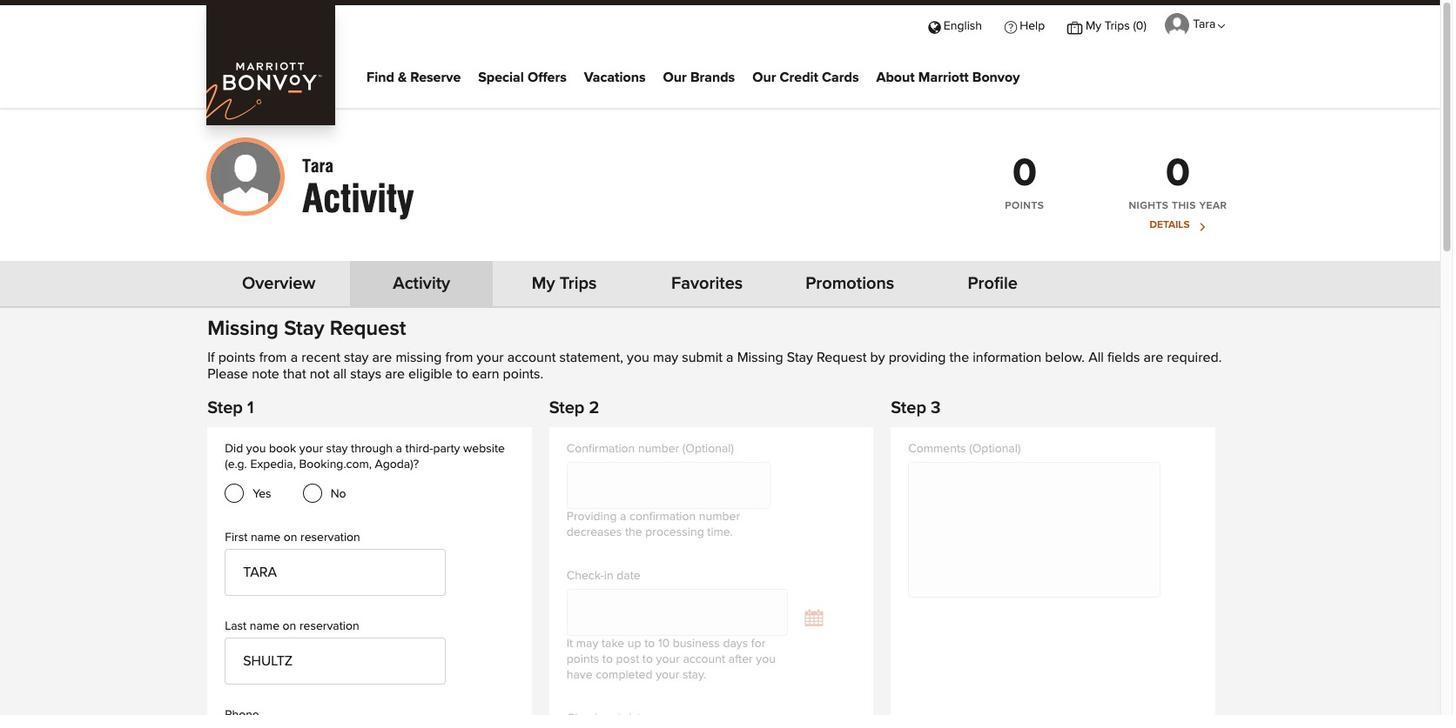 Task type: vqa. For each thing, say whether or not it's contained in the screenshot.
the within IF POINTS FROM A RECENT STAY ARE MISSING FROM YOUR ACCOUNT STATEMENT, YOU MAY SUBMIT A MISSING STAY REQUEST BY PROVIDING THE INFORMATION BELOW. ALL FIELDS ARE REQUIRED. PLEASE NOTE THAT NOT ALL STAYS ARE ELIGIBLE TO EARN POINTS.
yes



Task type: locate. For each thing, give the bounding box(es) containing it.
you right did
[[246, 443, 266, 456]]

tara
[[1194, 18, 1216, 31], [302, 156, 334, 177]]

missing inside "if points from a recent stay are missing from your account statement, you may submit a missing stay request by providing the information below. all fields are required. please note that not all stays are eligible to earn points."
[[737, 351, 784, 365]]

0 vertical spatial trips
[[1105, 20, 1130, 32]]

english link
[[917, 5, 994, 45]]

booking.com,
[[299, 459, 372, 471]]

0 horizontal spatial stay
[[284, 319, 325, 340]]

1 vertical spatial stay
[[326, 443, 348, 456]]

step left 1 at the bottom
[[207, 400, 243, 417]]

yes element
[[225, 485, 271, 504]]

number up time.
[[699, 511, 740, 524]]

name right last
[[250, 621, 280, 633]]

(optional) right comments at bottom
[[970, 443, 1021, 456]]

if
[[207, 351, 215, 365]]

stay up the recent at the left
[[284, 319, 325, 340]]

account up points. in the bottom left of the page
[[508, 351, 556, 365]]

a right providing
[[620, 511, 627, 524]]

last name on reservation
[[225, 621, 359, 633]]

find & reserve link
[[367, 65, 461, 91]]

0 horizontal spatial missing
[[207, 319, 279, 340]]

1 horizontal spatial the
[[950, 351, 970, 365]]

0 vertical spatial the
[[950, 351, 970, 365]]

your
[[477, 351, 504, 365], [299, 443, 323, 456], [656, 654, 680, 666], [656, 670, 680, 682]]

my trips link
[[507, 276, 622, 293]]

0 vertical spatial my
[[1086, 20, 1102, 32]]

to left 10 on the left of the page
[[645, 639, 655, 651]]

tara left arrow down image on the top right of the page
[[1194, 18, 1216, 31]]

points inside "if points from a recent stay are missing from your account statement, you may submit a missing stay request by providing the information below. all fields are required. please note that not all stays are eligible to earn points."
[[218, 351, 256, 365]]

1 horizontal spatial points
[[567, 654, 599, 666]]

overview link
[[221, 276, 336, 293]]

1
[[247, 400, 254, 417]]

first name on reservation
[[225, 532, 364, 544]]

number inside providing a confirmation number decreases the processing time.
[[699, 511, 740, 524]]

english
[[944, 20, 982, 32]]

First name on reservation text field
[[225, 550, 446, 597]]

my
[[1086, 20, 1102, 32], [532, 276, 555, 293]]

(e.g.
[[225, 459, 247, 471]]

1 our from the left
[[663, 70, 687, 84]]

from up earn
[[446, 351, 473, 365]]

1 vertical spatial points
[[567, 654, 599, 666]]

0 horizontal spatial our
[[663, 70, 687, 84]]

1 horizontal spatial you
[[627, 351, 650, 365]]

number
[[638, 443, 680, 456], [699, 511, 740, 524]]

step left 3
[[891, 400, 927, 417]]

0 vertical spatial tara
[[1194, 18, 1216, 31]]

0 horizontal spatial from
[[259, 351, 287, 365]]

stay up stays
[[344, 351, 369, 365]]

please
[[207, 367, 248, 381]]

on right first
[[284, 532, 297, 544]]

2 horizontal spatial you
[[756, 654, 776, 666]]

points up have
[[567, 654, 599, 666]]

1 horizontal spatial request
[[817, 351, 867, 365]]

step for step 2
[[549, 400, 585, 417]]

1 vertical spatial stay
[[787, 351, 813, 365]]

you inside "if points from a recent stay are missing from your account statement, you may submit a missing stay request by providing the information below. all fields are required. please note that not all stays are eligible to earn points."
[[627, 351, 650, 365]]

step for step 1
[[207, 400, 243, 417]]

activity
[[393, 276, 450, 293]]

1 horizontal spatial my
[[1086, 20, 1102, 32]]

name
[[251, 532, 281, 544], [250, 621, 280, 633]]

points up the please
[[218, 351, 256, 365]]

0 horizontal spatial my
[[532, 276, 555, 293]]

the
[[950, 351, 970, 365], [625, 527, 643, 539]]

1 vertical spatial the
[[625, 527, 643, 539]]

1 horizontal spatial step
[[549, 400, 585, 417]]

our left credit on the top right of the page
[[753, 70, 776, 84]]

required.
[[1167, 351, 1222, 365]]

0 horizontal spatial step
[[207, 400, 243, 417]]

a inside providing a confirmation number decreases the processing time.
[[620, 511, 627, 524]]

did you book your stay through a third-party website (e.g. expedia, booking.com, agoda)?
[[225, 443, 505, 471]]

my for my trips (0)
[[1086, 20, 1102, 32]]

0 inside 0 nights this year
[[1166, 154, 1191, 193]]

vacations link
[[584, 65, 646, 91]]

request up stays
[[330, 319, 406, 340]]

our left brands
[[663, 70, 687, 84]]

trips left (0)
[[1105, 20, 1130, 32]]

0 vertical spatial may
[[653, 351, 679, 365]]

yes
[[253, 489, 271, 501]]

0 horizontal spatial trips
[[560, 276, 597, 293]]

stay up booking.com, on the bottom of the page
[[326, 443, 348, 456]]

take
[[602, 639, 625, 651]]

comments (optional)
[[909, 443, 1021, 456]]

offers
[[528, 70, 567, 84]]

did
[[225, 443, 243, 456]]

expedia,
[[250, 459, 296, 471]]

stay inside "if points from a recent stay are missing from your account statement, you may submit a missing stay request by providing the information below. all fields are required. please note that not all stays are eligible to earn points."
[[344, 351, 369, 365]]

stay
[[284, 319, 325, 340], [787, 351, 813, 365]]

check-in date
[[567, 571, 641, 583]]

1 horizontal spatial our
[[753, 70, 776, 84]]

trips up statement,
[[560, 276, 597, 293]]

0 up this
[[1166, 154, 1191, 193]]

check-
[[567, 571, 604, 583]]

2 step from the left
[[549, 400, 585, 417]]

0 vertical spatial request
[[330, 319, 406, 340]]

post
[[616, 654, 640, 666]]

1 horizontal spatial account
[[683, 654, 726, 666]]

it may take up to 10 business days for points to post to your account after you have completed your stay.
[[567, 639, 776, 682]]

0 link
[[1166, 154, 1191, 193]]

0 vertical spatial stay
[[344, 351, 369, 365]]

Last name on reservation text field
[[225, 639, 446, 686]]

1 step from the left
[[207, 400, 243, 417]]

first
[[225, 532, 248, 544]]

your down 10 on the left of the page
[[656, 654, 680, 666]]

may inside "if points from a recent stay are missing from your account statement, you may submit a missing stay request by providing the information below. all fields are required. please note that not all stays are eligible to earn points."
[[653, 351, 679, 365]]

request inside "if points from a recent stay are missing from your account statement, you may submit a missing stay request by providing the information below. all fields are required. please note that not all stays are eligible to earn points."
[[817, 351, 867, 365]]

(optional) up confirmation number (optional) text box
[[683, 443, 734, 456]]

your left stay.
[[656, 670, 680, 682]]

our
[[663, 70, 687, 84], [753, 70, 776, 84]]

1 horizontal spatial from
[[446, 351, 473, 365]]

0 vertical spatial missing
[[207, 319, 279, 340]]

0 horizontal spatial tara
[[302, 156, 334, 177]]

3 step from the left
[[891, 400, 927, 417]]

name right first
[[251, 532, 281, 544]]

on right last
[[283, 621, 296, 633]]

request left the 'by'
[[817, 351, 867, 365]]

0 for 0 nights this year
[[1166, 154, 1191, 193]]

from up note
[[259, 351, 287, 365]]

1 horizontal spatial 0
[[1166, 154, 1191, 193]]

may
[[653, 351, 679, 365], [576, 639, 599, 651]]

our for our credit cards
[[753, 70, 776, 84]]

0 horizontal spatial the
[[625, 527, 643, 539]]

step 2
[[549, 400, 600, 417]]

may left submit
[[653, 351, 679, 365]]

1 vertical spatial missing
[[737, 351, 784, 365]]

are
[[372, 351, 392, 365], [1144, 351, 1164, 365], [385, 367, 405, 381]]

on for first
[[284, 532, 297, 544]]

the inside "if points from a recent stay are missing from your account statement, you may submit a missing stay request by providing the information below. all fields are required. please note that not all stays are eligible to earn points."
[[950, 351, 970, 365]]

0 horizontal spatial request
[[330, 319, 406, 340]]

0 up points
[[1013, 154, 1037, 193]]

1 horizontal spatial number
[[699, 511, 740, 524]]

2 0 from the left
[[1166, 154, 1191, 193]]

0 vertical spatial reservation
[[301, 532, 360, 544]]

our inside 'link'
[[753, 70, 776, 84]]

on
[[284, 532, 297, 544], [283, 621, 296, 633]]

points
[[1005, 201, 1045, 211]]

missing right submit
[[737, 351, 784, 365]]

providing a confirmation number decreases the processing time.
[[567, 511, 740, 539]]

2 horizontal spatial step
[[891, 400, 927, 417]]

0 vertical spatial account
[[508, 351, 556, 365]]

to left earn
[[456, 367, 468, 381]]

1 vertical spatial name
[[250, 621, 280, 633]]

1 vertical spatial number
[[699, 511, 740, 524]]

0 horizontal spatial (optional)
[[683, 443, 734, 456]]

your right book
[[299, 443, 323, 456]]

missing up if
[[207, 319, 279, 340]]

step left 2
[[549, 400, 585, 417]]

account inside "if points from a recent stay are missing from your account statement, you may submit a missing stay request by providing the information below. all fields are required. please note that not all stays are eligible to earn points."
[[508, 351, 556, 365]]

you right statement,
[[627, 351, 650, 365]]

0 vertical spatial stay
[[284, 319, 325, 340]]

0 horizontal spatial may
[[576, 639, 599, 651]]

1 horizontal spatial stay
[[787, 351, 813, 365]]

arrow right image
[[1192, 221, 1207, 229]]

1 horizontal spatial tara
[[1194, 18, 1216, 31]]

0 inside 0 points
[[1013, 154, 1037, 193]]

favorites
[[672, 276, 743, 293]]

step for step 3
[[891, 400, 927, 417]]

2 our from the left
[[753, 70, 776, 84]]

tara right generic profile image
[[302, 156, 334, 177]]

it
[[567, 639, 573, 651]]

stay.
[[683, 670, 707, 682]]

0 vertical spatial name
[[251, 532, 281, 544]]

the right providing
[[950, 351, 970, 365]]

fields
[[1108, 351, 1140, 365]]

step
[[207, 400, 243, 417], [549, 400, 585, 417], [891, 400, 927, 417]]

are down missing
[[385, 367, 405, 381]]

2 vertical spatial you
[[756, 654, 776, 666]]

0 horizontal spatial you
[[246, 443, 266, 456]]

1 horizontal spatial missing
[[737, 351, 784, 365]]

1 horizontal spatial trips
[[1105, 20, 1130, 32]]

a inside "did you book your stay through a third-party website (e.g. expedia, booking.com, agoda)?"
[[396, 443, 402, 456]]

account
[[508, 351, 556, 365], [683, 654, 726, 666]]

0 horizontal spatial 0
[[1013, 154, 1037, 193]]

0 horizontal spatial number
[[638, 443, 680, 456]]

1 vertical spatial on
[[283, 621, 296, 633]]

our for our brands
[[663, 70, 687, 84]]

1 horizontal spatial (optional)
[[970, 443, 1021, 456]]

a up agoda)? on the left bottom
[[396, 443, 402, 456]]

reservation up required first name on reservation text box
[[301, 532, 360, 544]]

0 vertical spatial points
[[218, 351, 256, 365]]

1 vertical spatial tara
[[302, 156, 334, 177]]

number up confirmation number (optional) text box
[[638, 443, 680, 456]]

a
[[291, 351, 298, 365], [726, 351, 734, 365], [396, 443, 402, 456], [620, 511, 627, 524]]

0 vertical spatial you
[[627, 351, 650, 365]]

confirmation
[[567, 443, 635, 456]]

0 horizontal spatial points
[[218, 351, 256, 365]]

account down business
[[683, 654, 726, 666]]

help image
[[1005, 20, 1017, 32]]

1 vertical spatial my
[[532, 276, 555, 293]]

reservation up required last name on reservation text field
[[300, 621, 359, 633]]

suitcase image
[[1068, 20, 1083, 32]]

you
[[627, 351, 650, 365], [246, 443, 266, 456], [756, 654, 776, 666]]

1 vertical spatial account
[[683, 654, 726, 666]]

1 vertical spatial you
[[246, 443, 266, 456]]

1 vertical spatial may
[[576, 639, 599, 651]]

1 0 from the left
[[1013, 154, 1037, 193]]

1 vertical spatial request
[[817, 351, 867, 365]]

you down for
[[756, 654, 776, 666]]

1 vertical spatial trips
[[560, 276, 597, 293]]

may right 'it' at left
[[576, 639, 599, 651]]

1 horizontal spatial may
[[653, 351, 679, 365]]

trips for my trips
[[560, 276, 597, 293]]

details
[[1150, 220, 1190, 230]]

1 vertical spatial reservation
[[300, 621, 359, 633]]

from
[[259, 351, 287, 365], [446, 351, 473, 365]]

0 horizontal spatial account
[[508, 351, 556, 365]]

stay left the 'by'
[[787, 351, 813, 365]]

not
[[310, 367, 330, 381]]

the down confirmation
[[625, 527, 643, 539]]

brands
[[691, 70, 735, 84]]

trips
[[1105, 20, 1130, 32], [560, 276, 597, 293]]

your up earn
[[477, 351, 504, 365]]

Confirmation number (Optional) text field
[[567, 463, 770, 510]]

days
[[723, 639, 748, 651]]

our brands link
[[663, 65, 735, 91]]

all
[[1089, 351, 1104, 365]]

you inside "did you book your stay through a third-party website (e.g. expedia, booking.com, agoda)?"
[[246, 443, 266, 456]]

our credit cards
[[753, 70, 859, 84]]

0 vertical spatial on
[[284, 532, 297, 544]]

year
[[1200, 201, 1228, 211]]



Task type: describe. For each thing, give the bounding box(es) containing it.
on for last
[[283, 621, 296, 633]]

that
[[283, 367, 306, 381]]

1 (optional) from the left
[[683, 443, 734, 456]]

0 vertical spatial number
[[638, 443, 680, 456]]

information
[[973, 351, 1042, 365]]

recent
[[302, 351, 340, 365]]

no
[[331, 489, 346, 501]]

time.
[[707, 527, 733, 539]]

in
[[604, 571, 614, 583]]

reservation for last name on reservation
[[300, 621, 359, 633]]

&
[[398, 70, 407, 84]]

promotions
[[806, 276, 895, 293]]

nights
[[1129, 201, 1169, 211]]

profile link
[[936, 276, 1051, 293]]

no element
[[303, 485, 346, 504]]

points inside it may take up to 10 business days for points to post to your account after you have completed your stay.
[[567, 654, 599, 666]]

profile
[[968, 276, 1018, 293]]

this
[[1172, 201, 1197, 211]]

our credit cards link
[[753, 65, 859, 91]]

marriott
[[919, 70, 969, 84]]

points.
[[503, 367, 544, 381]]

account inside it may take up to 10 business days for points to post to your account after you have completed your stay.
[[683, 654, 726, 666]]

stays
[[350, 367, 382, 381]]

name for first
[[251, 532, 281, 544]]

to down 'take'
[[603, 654, 613, 666]]

reservation for first name on reservation
[[301, 532, 360, 544]]

statement,
[[560, 351, 624, 365]]

favorites link
[[650, 276, 765, 293]]

overview
[[242, 276, 316, 293]]

arrow down image
[[1220, 22, 1227, 31]]

a up that
[[291, 351, 298, 365]]

business
[[673, 639, 720, 651]]

book
[[269, 443, 296, 456]]

confirmation
[[630, 511, 696, 524]]

agoda)?
[[375, 459, 419, 471]]

providing
[[889, 351, 946, 365]]

all
[[333, 367, 347, 381]]

activity link
[[364, 276, 479, 293]]

may inside it may take up to 10 business days for points to post to your account after you have completed your stay.
[[576, 639, 599, 651]]

vacations
[[584, 70, 646, 84]]

0 nights this year
[[1129, 154, 1228, 211]]

decreases
[[567, 527, 622, 539]]

note
[[252, 367, 279, 381]]

special offers
[[478, 70, 567, 84]]

credit
[[780, 70, 819, 84]]

by
[[871, 351, 885, 365]]

2 from from the left
[[446, 351, 473, 365]]

to right post
[[643, 654, 653, 666]]

eligible
[[409, 367, 453, 381]]

comments
[[909, 443, 966, 456]]

special
[[478, 70, 524, 84]]

stay inside "did you book your stay through a third-party website (e.g. expedia, booking.com, agoda)?"
[[326, 443, 348, 456]]

are right fields
[[1144, 351, 1164, 365]]

earn
[[472, 367, 500, 381]]

generic profile image
[[206, 138, 285, 216]]

through
[[351, 443, 393, 456]]

third-
[[406, 443, 433, 456]]

special offers link
[[478, 65, 567, 91]]

2
[[589, 400, 600, 417]]

3
[[931, 400, 941, 417]]

are up stays
[[372, 351, 392, 365]]

global header - my account image
[[1165, 13, 1190, 37]]

processing
[[646, 527, 704, 539]]

party
[[433, 443, 460, 456]]

submit
[[682, 351, 723, 365]]

our brands
[[663, 70, 735, 84]]

missing stay request
[[207, 319, 406, 340]]

date
[[617, 571, 641, 583]]

10
[[658, 639, 670, 651]]

1 from from the left
[[259, 351, 287, 365]]

you inside it may take up to 10 business days for points to post to your account after you have completed your stay.
[[756, 654, 776, 666]]

to inside "if points from a recent stay are missing from your account statement, you may submit a missing stay request by providing the information below. all fields are required. please note that not all stays are eligible to earn points."
[[456, 367, 468, 381]]

my for my trips
[[532, 276, 555, 293]]

details link
[[1123, 220, 1234, 232]]

about
[[877, 70, 915, 84]]

last
[[225, 621, 247, 633]]

about marriott bonvoy link
[[877, 65, 1020, 91]]

promotions link
[[793, 276, 908, 293]]

step 3
[[891, 400, 941, 417]]

a right submit
[[726, 351, 734, 365]]

missing
[[396, 351, 442, 365]]

bonvoy
[[973, 70, 1020, 84]]

website
[[463, 443, 505, 456]]

reserve
[[411, 70, 461, 84]]

after
[[729, 654, 753, 666]]

2 (optional) from the left
[[970, 443, 1021, 456]]

cards
[[822, 70, 859, 84]]

below.
[[1045, 351, 1085, 365]]

0 points
[[1005, 154, 1045, 211]]

my trips (0)
[[1086, 20, 1147, 32]]

step 1
[[207, 400, 254, 417]]

about marriott bonvoy
[[877, 70, 1020, 84]]

calendar image
[[805, 604, 819, 618]]

the inside providing a confirmation number decreases the processing time.
[[625, 527, 643, 539]]

your inside "if points from a recent stay are missing from your account statement, you may submit a missing stay request by providing the information below. all fields are required. please note that not all stays are eligible to earn points."
[[477, 351, 504, 365]]

completed
[[596, 670, 653, 682]]

help
[[1020, 20, 1045, 32]]

confirmation number (optional)
[[567, 443, 734, 456]]

0 for 0 points
[[1013, 154, 1037, 193]]

stay inside "if points from a recent stay are missing from your account statement, you may submit a missing stay request by providing the information below. all fields are required. please note that not all stays are eligible to earn points."
[[787, 351, 813, 365]]

have
[[567, 670, 593, 682]]

trips for my trips (0)
[[1105, 20, 1130, 32]]

tara link
[[1158, 5, 1234, 44]]

if points from a recent stay are missing from your account statement, you may submit a missing stay request by providing the information below. all fields are required. please note that not all stays are eligible to earn points.
[[207, 351, 1222, 381]]

help link
[[994, 5, 1057, 45]]

globe image
[[929, 20, 941, 32]]

for
[[751, 639, 766, 651]]

name for last
[[250, 621, 280, 633]]

your inside "did you book your stay through a third-party website (e.g. expedia, booking.com, agoda)?"
[[299, 443, 323, 456]]

up
[[628, 639, 642, 651]]



